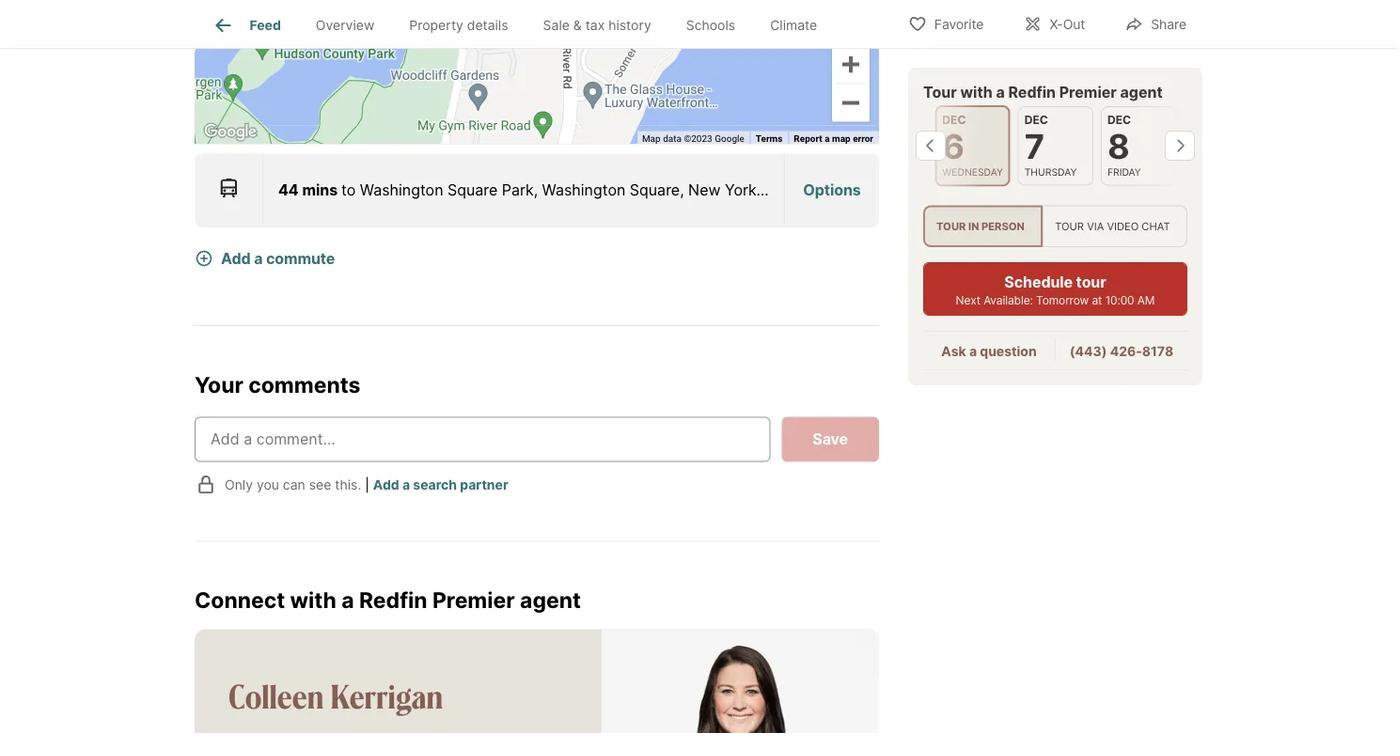 Task type: describe. For each thing, give the bounding box(es) containing it.
ny,
[[765, 181, 790, 199]]

dec 8 friday
[[1108, 113, 1141, 178]]

colleen
[[229, 674, 324, 717]]

favorite
[[935, 16, 984, 32]]

overview
[[316, 17, 375, 33]]

report a map error
[[794, 132, 874, 144]]

tour with a redfin premier agent
[[923, 83, 1163, 101]]

connect with a redfin premier agent
[[195, 587, 581, 614]]

google image
[[199, 120, 261, 144]]

x-out button
[[1007, 4, 1101, 43]]

favorite button
[[892, 4, 1000, 43]]

2 washington from the left
[[542, 181, 626, 199]]

map region
[[122, 0, 1085, 366]]

next
[[956, 294, 981, 307]]

feed link
[[212, 14, 281, 37]]

property details tab
[[392, 3, 526, 48]]

redfin for tour
[[1008, 83, 1056, 101]]

tour via video chat
[[1055, 220, 1170, 233]]

x-out
[[1050, 16, 1085, 32]]

york,
[[725, 181, 761, 199]]

commute
[[266, 249, 335, 267]]

available:
[[984, 294, 1033, 307]]

property
[[409, 17, 463, 33]]

google
[[715, 132, 744, 144]]

share
[[1151, 16, 1187, 32]]

dec for 8
[[1108, 113, 1131, 127]]

person
[[982, 220, 1025, 233]]

previous image
[[916, 131, 946, 161]]

report a map error link
[[794, 132, 874, 144]]

thursday
[[1025, 166, 1077, 178]]

&
[[573, 17, 582, 33]]

list box containing tour in person
[[923, 205, 1188, 247]]

8178
[[1142, 343, 1174, 359]]

premier for connect with a redfin premier agent
[[432, 587, 515, 614]]

park,
[[502, 181, 538, 199]]

save
[[813, 430, 848, 449]]

tour for tour in person
[[937, 220, 966, 233]]

you
[[257, 477, 279, 493]]

only you can see this.
[[225, 477, 361, 493]]

schools tab
[[669, 3, 753, 48]]

tab list containing feed
[[195, 0, 850, 48]]

save button
[[782, 417, 879, 462]]

6
[[943, 126, 965, 167]]

premier for tour with a redfin premier agent
[[1060, 83, 1117, 101]]

add a commute
[[221, 249, 335, 267]]

map
[[832, 132, 851, 144]]

climate
[[770, 17, 817, 33]]

schedule tour next available: tomorrow at 10:00 am
[[956, 273, 1155, 307]]

north bergen redfin agentcolleen kerrigan image
[[602, 629, 879, 733]]

colleen kerrigan
[[229, 674, 443, 717]]

property details
[[409, 17, 508, 33]]

mins
[[302, 181, 338, 199]]

add a search partner button
[[373, 477, 508, 493]]

question
[[980, 343, 1037, 359]]

a inside "button"
[[254, 249, 263, 267]]

tour for tour with a redfin premier agent
[[923, 83, 957, 101]]

426-
[[1110, 343, 1142, 359]]

chat
[[1142, 220, 1170, 233]]

data
[[663, 132, 682, 144]]

tomorrow
[[1036, 294, 1089, 307]]

ask a question
[[942, 343, 1037, 359]]

tour
[[1076, 273, 1106, 291]]

Add a comment... text field
[[211, 428, 754, 451]]

ask
[[942, 343, 966, 359]]

10:00
[[1105, 294, 1135, 307]]

tour for tour via video chat
[[1055, 220, 1084, 233]]

new
[[688, 181, 721, 199]]

agent for tour with a redfin premier agent
[[1120, 83, 1163, 101]]

feed
[[250, 17, 281, 33]]

with for connect
[[290, 587, 337, 614]]

1 vertical spatial add
[[373, 477, 399, 493]]



Task type: vqa. For each thing, say whether or not it's contained in the screenshot.
'tab list'
yes



Task type: locate. For each thing, give the bounding box(es) containing it.
redfin for connect
[[359, 587, 427, 614]]

0 vertical spatial redfin
[[1008, 83, 1056, 101]]

dec inside dec 8 friday
[[1108, 113, 1131, 127]]

0 horizontal spatial dec
[[943, 113, 966, 127]]

square
[[448, 181, 498, 199]]

sale & tax history
[[543, 17, 651, 33]]

washington right to on the top of page
[[360, 181, 443, 199]]

1 washington from the left
[[360, 181, 443, 199]]

error
[[853, 132, 874, 144]]

8
[[1108, 126, 1130, 167]]

dec down the tour with a redfin premier agent
[[1025, 113, 1048, 127]]

0 horizontal spatial redfin
[[359, 587, 427, 614]]

tour left in
[[937, 220, 966, 233]]

0 horizontal spatial add
[[221, 249, 251, 267]]

history
[[609, 17, 651, 33]]

tour in person
[[937, 220, 1025, 233]]

next image
[[1165, 131, 1195, 161]]

None button
[[935, 105, 1011, 187], [1018, 106, 1094, 186], [1101, 106, 1177, 186], [935, 105, 1011, 187], [1018, 106, 1094, 186], [1101, 106, 1177, 186]]

sale
[[543, 17, 570, 33]]

2 dec from the left
[[1025, 113, 1048, 127]]

0 horizontal spatial with
[[290, 587, 337, 614]]

in
[[969, 220, 979, 233]]

agent for connect with a redfin premier agent
[[520, 587, 581, 614]]

1 vertical spatial with
[[290, 587, 337, 614]]

terms
[[756, 132, 783, 144]]

terms link
[[756, 132, 783, 144]]

1 horizontal spatial with
[[960, 83, 993, 101]]

0 vertical spatial premier
[[1060, 83, 1117, 101]]

only
[[225, 477, 253, 493]]

list box
[[923, 205, 1188, 247]]

dec for 6
[[943, 113, 966, 127]]

1 horizontal spatial dec
[[1025, 113, 1048, 127]]

1 dec from the left
[[943, 113, 966, 127]]

map data ©2023 google
[[642, 132, 744, 144]]

with for tour
[[960, 83, 993, 101]]

3 dec from the left
[[1108, 113, 1131, 127]]

partner
[[460, 477, 508, 493]]

out
[[1063, 16, 1085, 32]]

search
[[413, 477, 457, 493]]

2 horizontal spatial dec
[[1108, 113, 1131, 127]]

| add a search partner
[[365, 477, 508, 493]]

square,
[[630, 181, 684, 199]]

washington right park,
[[542, 181, 626, 199]]

a
[[996, 83, 1005, 101], [825, 132, 830, 144], [254, 249, 263, 267], [969, 343, 977, 359], [402, 477, 410, 493], [342, 587, 354, 614]]

report
[[794, 132, 823, 144]]

tab list
[[195, 0, 850, 48]]

tour left via
[[1055, 220, 1084, 233]]

1 vertical spatial agent
[[520, 587, 581, 614]]

0 horizontal spatial premier
[[432, 587, 515, 614]]

(443) 426-8178 link
[[1070, 343, 1174, 359]]

climate tab
[[753, 3, 835, 48]]

1 horizontal spatial redfin
[[1008, 83, 1056, 101]]

washington
[[360, 181, 443, 199], [542, 181, 626, 199]]

share button
[[1109, 4, 1203, 43]]

7
[[1025, 126, 1045, 167]]

this.
[[335, 477, 361, 493]]

redfin
[[1008, 83, 1056, 101], [359, 587, 427, 614]]

connect
[[195, 587, 285, 614]]

dec up friday
[[1108, 113, 1131, 127]]

1 horizontal spatial premier
[[1060, 83, 1117, 101]]

1 horizontal spatial agent
[[1120, 83, 1163, 101]]

(443)
[[1070, 343, 1107, 359]]

map
[[642, 132, 661, 144]]

add inside "button"
[[221, 249, 251, 267]]

video
[[1107, 220, 1139, 233]]

add left commute
[[221, 249, 251, 267]]

44 mins to washington square park, washington square, new york, ny, usa
[[278, 181, 825, 199]]

ask a question link
[[942, 343, 1037, 359]]

options
[[803, 181, 861, 199]]

your comments
[[195, 371, 361, 398]]

|
[[365, 477, 369, 493]]

tour
[[923, 83, 957, 101], [937, 220, 966, 233], [1055, 220, 1084, 233]]

details
[[467, 17, 508, 33]]

with right connect
[[290, 587, 337, 614]]

(443) 426-8178
[[1070, 343, 1174, 359]]

44
[[278, 181, 299, 199]]

agent
[[1120, 83, 1163, 101], [520, 587, 581, 614]]

dec inside dec 6 wednesday
[[943, 113, 966, 127]]

1 vertical spatial redfin
[[359, 587, 427, 614]]

schools
[[686, 17, 735, 33]]

0 vertical spatial agent
[[1120, 83, 1163, 101]]

your
[[195, 371, 243, 398]]

comments
[[248, 371, 361, 398]]

dec up the previous "icon"
[[943, 113, 966, 127]]

options button
[[785, 157, 879, 224]]

to
[[341, 181, 356, 199]]

with up dec 6 wednesday
[[960, 83, 993, 101]]

tour up the previous "icon"
[[923, 83, 957, 101]]

1 horizontal spatial add
[[373, 477, 399, 493]]

at
[[1092, 294, 1102, 307]]

0 horizontal spatial agent
[[520, 587, 581, 614]]

add right |
[[373, 477, 399, 493]]

add a commute button
[[195, 237, 365, 280]]

dec for 7
[[1025, 113, 1048, 127]]

x-
[[1050, 16, 1063, 32]]

wednesday
[[943, 166, 1003, 178]]

friday
[[1108, 166, 1141, 178]]

kerrigan
[[330, 674, 443, 717]]

sale & tax history tab
[[526, 3, 669, 48]]

dec inside dec 7 thursday
[[1025, 113, 1048, 127]]

dec 6 wednesday
[[943, 113, 1003, 178]]

schedule
[[1005, 273, 1073, 291]]

colleen kerrigan link
[[229, 674, 443, 717]]

dec 7 thursday
[[1025, 113, 1077, 178]]

via
[[1087, 220, 1104, 233]]

©2023
[[684, 132, 712, 144]]

0 vertical spatial add
[[221, 249, 251, 267]]

1 horizontal spatial washington
[[542, 181, 626, 199]]

am
[[1138, 294, 1155, 307]]

1 vertical spatial premier
[[432, 587, 515, 614]]

see
[[309, 477, 331, 493]]

overview tab
[[298, 3, 392, 48]]

tax
[[586, 17, 605, 33]]

0 horizontal spatial washington
[[360, 181, 443, 199]]

0 vertical spatial with
[[960, 83, 993, 101]]

usa
[[794, 181, 825, 199]]

can
[[283, 477, 305, 493]]

add
[[221, 249, 251, 267], [373, 477, 399, 493]]



